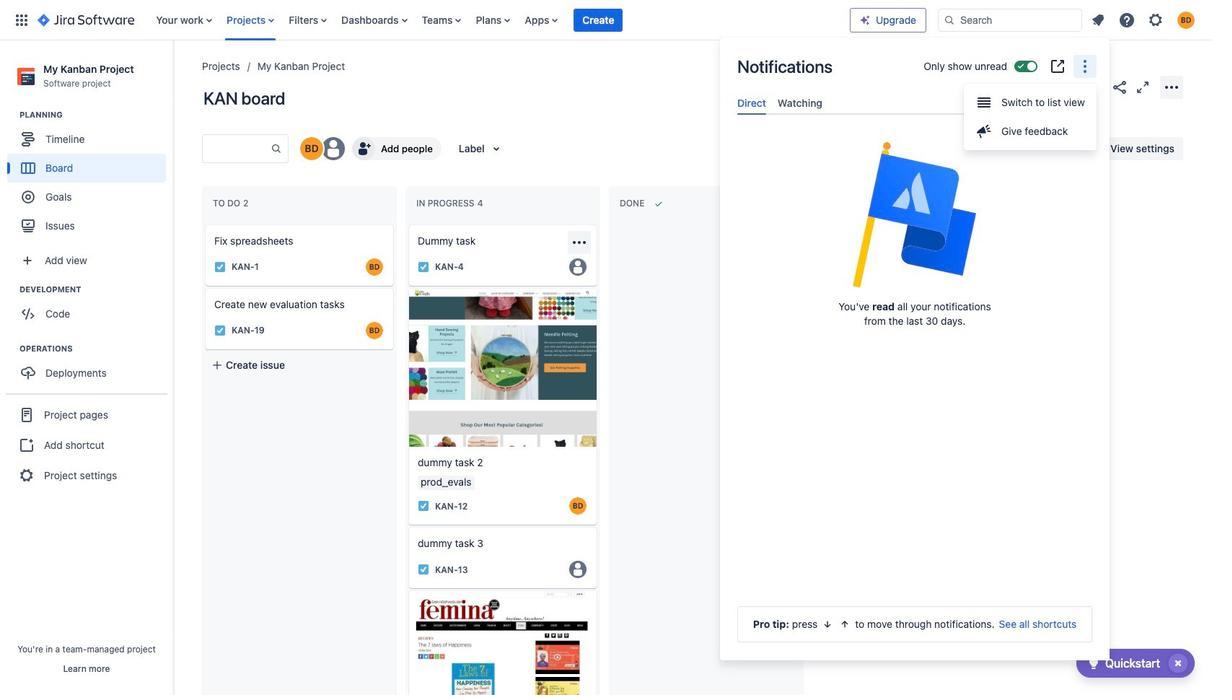 Task type: locate. For each thing, give the bounding box(es) containing it.
1 vertical spatial heading
[[19, 284, 173, 295]]

jira software image
[[38, 11, 134, 29], [38, 11, 134, 29]]

0 horizontal spatial list
[[149, 0, 851, 40]]

primary element
[[9, 0, 851, 40]]

notifications image
[[1090, 11, 1108, 29]]

heading for operations image on the left
[[19, 343, 173, 355]]

task image
[[418, 261, 430, 273], [214, 325, 226, 336], [418, 564, 430, 576]]

development image
[[2, 281, 19, 298]]

group for operations image on the left
[[7, 343, 173, 392]]

dialog
[[721, 38, 1110, 661]]

settings image
[[1148, 11, 1165, 29]]

2 vertical spatial heading
[[19, 343, 173, 355]]

to do element
[[213, 198, 252, 209]]

list
[[149, 0, 851, 40], [1086, 7, 1204, 33]]

create issue image
[[196, 215, 213, 232], [196, 279, 213, 296], [399, 279, 417, 296]]

0 horizontal spatial task image
[[214, 261, 226, 273]]

more image
[[1077, 58, 1095, 75]]

heading for planning image
[[19, 109, 173, 121]]

planning image
[[2, 106, 19, 124]]

0 vertical spatial heading
[[19, 109, 173, 121]]

create issue image for in progress element
[[399, 279, 417, 296]]

your profile and settings image
[[1178, 11, 1196, 29]]

group for planning image
[[7, 109, 173, 245]]

heading
[[19, 109, 173, 121], [19, 284, 173, 295], [19, 343, 173, 355]]

task image
[[214, 261, 226, 273], [418, 501, 430, 512]]

1 horizontal spatial task image
[[418, 501, 430, 512]]

0 vertical spatial task image
[[214, 261, 226, 273]]

1 heading from the top
[[19, 109, 173, 121]]

group
[[965, 84, 1097, 150], [7, 109, 173, 245], [7, 284, 173, 333], [7, 343, 173, 392], [6, 394, 168, 496]]

tab list
[[732, 91, 1099, 115]]

1 horizontal spatial list
[[1086, 7, 1204, 33]]

arrow up image
[[840, 619, 852, 630]]

list item
[[574, 0, 623, 40]]

dismiss quickstart image
[[1167, 652, 1191, 675]]

enter full screen image
[[1135, 78, 1152, 96]]

2 heading from the top
[[19, 284, 173, 295]]

import image
[[917, 140, 934, 157]]

sidebar element
[[0, 40, 173, 695]]

sidebar navigation image
[[157, 58, 189, 87]]

2 vertical spatial task image
[[418, 564, 430, 576]]

tab panel
[[732, 115, 1099, 128]]

0 vertical spatial task image
[[418, 261, 430, 273]]

more actions for kan-4 dummy task image
[[571, 234, 588, 251]]

banner
[[0, 0, 1213, 40]]

3 heading from the top
[[19, 343, 173, 355]]

search image
[[944, 14, 956, 26]]

appswitcher icon image
[[13, 11, 30, 29]]

None search field
[[939, 8, 1083, 31]]



Task type: describe. For each thing, give the bounding box(es) containing it.
open notifications in a new tab image
[[1050, 58, 1067, 75]]

goal image
[[22, 191, 35, 204]]

help image
[[1119, 11, 1136, 29]]

more actions image
[[1164, 78, 1181, 96]]

Search this board text field
[[203, 136, 271, 162]]

group for development icon
[[7, 284, 173, 333]]

1 vertical spatial task image
[[418, 501, 430, 512]]

add people image
[[355, 140, 373, 157]]

in progress element
[[417, 198, 486, 209]]

star kan board image
[[1089, 78, 1106, 96]]

operations image
[[2, 340, 19, 358]]

create issue image for 'to do' element
[[196, 279, 213, 296]]

create issue image
[[399, 215, 417, 232]]

1 vertical spatial task image
[[214, 325, 226, 336]]

arrow down image
[[823, 619, 834, 630]]

Search field
[[939, 8, 1083, 31]]

heading for development icon
[[19, 284, 173, 295]]



Task type: vqa. For each thing, say whether or not it's contained in the screenshot.
group for DEVELOPMENT ICON
yes



